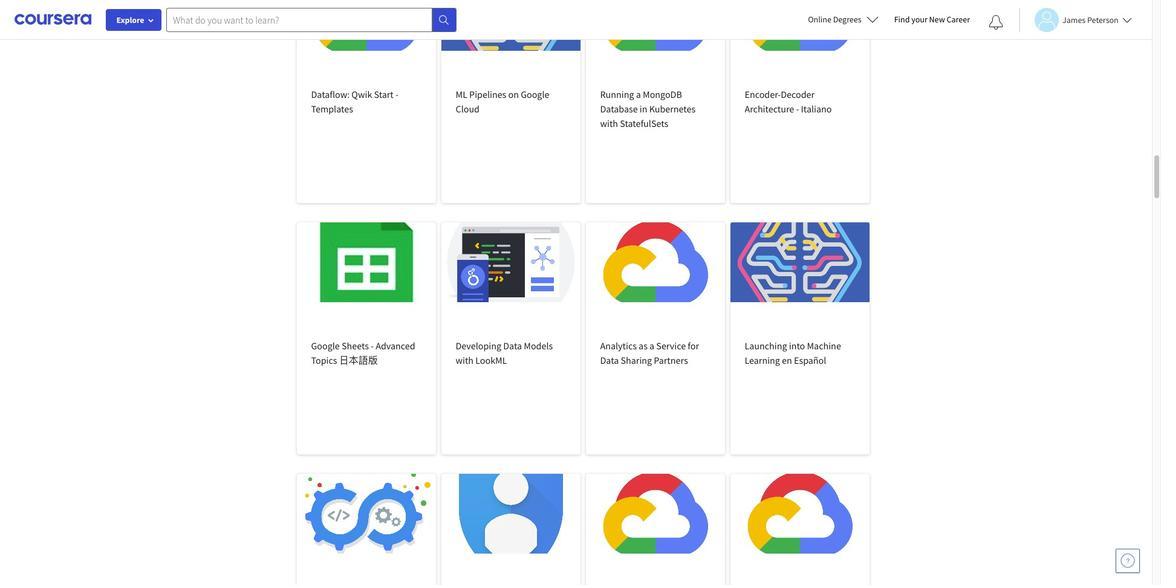 Task type: describe. For each thing, give the bounding box(es) containing it.
google inside ml pipelines on google cloud
[[521, 88, 549, 100]]

peterson
[[1087, 14, 1119, 25]]

encoder-decoder architecture - italiano
[[745, 88, 832, 115]]

database
[[600, 103, 638, 115]]

encoder-
[[745, 88, 781, 100]]

show notifications image
[[989, 15, 1003, 30]]

dataflow: qwik start - templates link
[[297, 0, 436, 203]]

What do you want to learn? text field
[[166, 8, 432, 32]]

日本語版
[[339, 354, 378, 366]]

with inside "running a mongodb database in kubernetes with statefulsets"
[[600, 117, 618, 129]]

mongodb
[[643, 88, 682, 100]]

developing
[[456, 340, 501, 352]]

qwik
[[352, 88, 372, 100]]

models
[[524, 340, 553, 352]]

launching into machine learning en español
[[745, 340, 841, 366]]

find
[[894, 14, 910, 25]]

service
[[656, 340, 686, 352]]

james peterson
[[1063, 14, 1119, 25]]

find your new career link
[[888, 12, 976, 27]]

- for start
[[395, 88, 398, 100]]

- for architecture
[[796, 103, 799, 115]]

new
[[929, 14, 945, 25]]

google sheets - advanced topics 日本語版
[[311, 340, 415, 366]]

pipelines
[[469, 88, 506, 100]]

launching
[[745, 340, 787, 352]]

james peterson button
[[1019, 8, 1132, 32]]

degrees
[[833, 14, 862, 25]]

italiano
[[801, 103, 832, 115]]

developing data models with lookml link
[[441, 223, 580, 455]]

analytics as a service for data sharing partners
[[600, 340, 699, 366]]

online degrees button
[[798, 6, 888, 33]]

for
[[688, 340, 699, 352]]

james
[[1063, 14, 1086, 25]]

find your new career
[[894, 14, 970, 25]]

with inside developing data models with lookml
[[456, 354, 474, 366]]

a inside analytics as a service for data sharing partners
[[650, 340, 654, 352]]

ml pipelines on google cloud link
[[441, 0, 580, 203]]

in
[[640, 103, 647, 115]]

- inside google sheets - advanced topics 日本語版
[[371, 340, 374, 352]]

career
[[947, 14, 970, 25]]

encoder-decoder architecture - italiano link
[[730, 0, 869, 203]]

into
[[789, 340, 805, 352]]



Task type: locate. For each thing, give the bounding box(es) containing it.
kubernetes
[[649, 103, 696, 115]]

- right the sheets at the left bottom
[[371, 340, 374, 352]]

1 vertical spatial with
[[456, 354, 474, 366]]

explore button
[[106, 9, 161, 31]]

on
[[508, 88, 519, 100]]

analytics as a service for data sharing partners link
[[586, 223, 725, 455]]

start
[[374, 88, 394, 100]]

topics
[[311, 354, 337, 366]]

running a mongodb database in kubernetes with statefulsets
[[600, 88, 696, 129]]

- inside dataflow: qwik start - templates
[[395, 88, 398, 100]]

coursera image
[[15, 10, 91, 29]]

ml pipelines on google cloud
[[456, 88, 549, 115]]

running a mongodb database in kubernetes with statefulsets link
[[586, 0, 725, 203]]

0 vertical spatial with
[[600, 117, 618, 129]]

0 vertical spatial google
[[521, 88, 549, 100]]

explore
[[116, 15, 144, 25]]

1 horizontal spatial with
[[600, 117, 618, 129]]

ml
[[456, 88, 467, 100]]

dataflow: qwik start - templates
[[311, 88, 398, 115]]

a
[[636, 88, 641, 100], [650, 340, 654, 352]]

data
[[503, 340, 522, 352], [600, 354, 619, 366]]

0 horizontal spatial data
[[503, 340, 522, 352]]

learning
[[745, 354, 780, 366]]

1 vertical spatial a
[[650, 340, 654, 352]]

- down decoder
[[796, 103, 799, 115]]

with down the database
[[600, 117, 618, 129]]

2 horizontal spatial -
[[796, 103, 799, 115]]

0 horizontal spatial with
[[456, 354, 474, 366]]

sheets
[[342, 340, 369, 352]]

architecture
[[745, 103, 794, 115]]

1 vertical spatial google
[[311, 340, 340, 352]]

-
[[395, 88, 398, 100], [796, 103, 799, 115], [371, 340, 374, 352]]

advanced
[[376, 340, 415, 352]]

español
[[794, 354, 826, 366]]

1 horizontal spatial data
[[600, 354, 619, 366]]

a inside "running a mongodb database in kubernetes with statefulsets"
[[636, 88, 641, 100]]

data inside developing data models with lookml
[[503, 340, 522, 352]]

google inside google sheets - advanced topics 日本語版
[[311, 340, 340, 352]]

0 vertical spatial a
[[636, 88, 641, 100]]

analytics
[[600, 340, 637, 352]]

0 vertical spatial data
[[503, 340, 522, 352]]

data inside analytics as a service for data sharing partners
[[600, 354, 619, 366]]

running
[[600, 88, 634, 100]]

with
[[600, 117, 618, 129], [456, 354, 474, 366]]

google sheets - advanced topics 日本語版 link
[[297, 223, 436, 455]]

statefulsets
[[620, 117, 668, 129]]

1 vertical spatial data
[[600, 354, 619, 366]]

a up in
[[636, 88, 641, 100]]

0 vertical spatial -
[[395, 88, 398, 100]]

help center image
[[1121, 554, 1135, 568]]

a right as
[[650, 340, 654, 352]]

1 horizontal spatial a
[[650, 340, 654, 352]]

0 horizontal spatial a
[[636, 88, 641, 100]]

data down analytics
[[600, 354, 619, 366]]

data left models
[[503, 340, 522, 352]]

0 horizontal spatial google
[[311, 340, 340, 352]]

1 vertical spatial -
[[796, 103, 799, 115]]

en
[[782, 354, 792, 366]]

None search field
[[166, 8, 457, 32]]

google right on
[[521, 88, 549, 100]]

1 horizontal spatial google
[[521, 88, 549, 100]]

dataflow:
[[311, 88, 350, 100]]

2 vertical spatial -
[[371, 340, 374, 352]]

your
[[911, 14, 928, 25]]

launching into machine learning en español link
[[730, 223, 869, 455]]

google
[[521, 88, 549, 100], [311, 340, 340, 352]]

online
[[808, 14, 831, 25]]

as
[[639, 340, 648, 352]]

machine
[[807, 340, 841, 352]]

- right start
[[395, 88, 398, 100]]

- inside encoder-decoder architecture - italiano
[[796, 103, 799, 115]]

online degrees
[[808, 14, 862, 25]]

1 horizontal spatial -
[[395, 88, 398, 100]]

templates
[[311, 103, 353, 115]]

decoder
[[781, 88, 815, 100]]

lookml
[[475, 354, 507, 366]]

0 horizontal spatial -
[[371, 340, 374, 352]]

with down developing
[[456, 354, 474, 366]]

developing data models with lookml
[[456, 340, 553, 366]]

sharing
[[621, 354, 652, 366]]

google up the topics
[[311, 340, 340, 352]]

partners
[[654, 354, 688, 366]]

cloud
[[456, 103, 480, 115]]



Task type: vqa. For each thing, say whether or not it's contained in the screenshot.
Edit details for Data Engineer at AOL. icon
no



